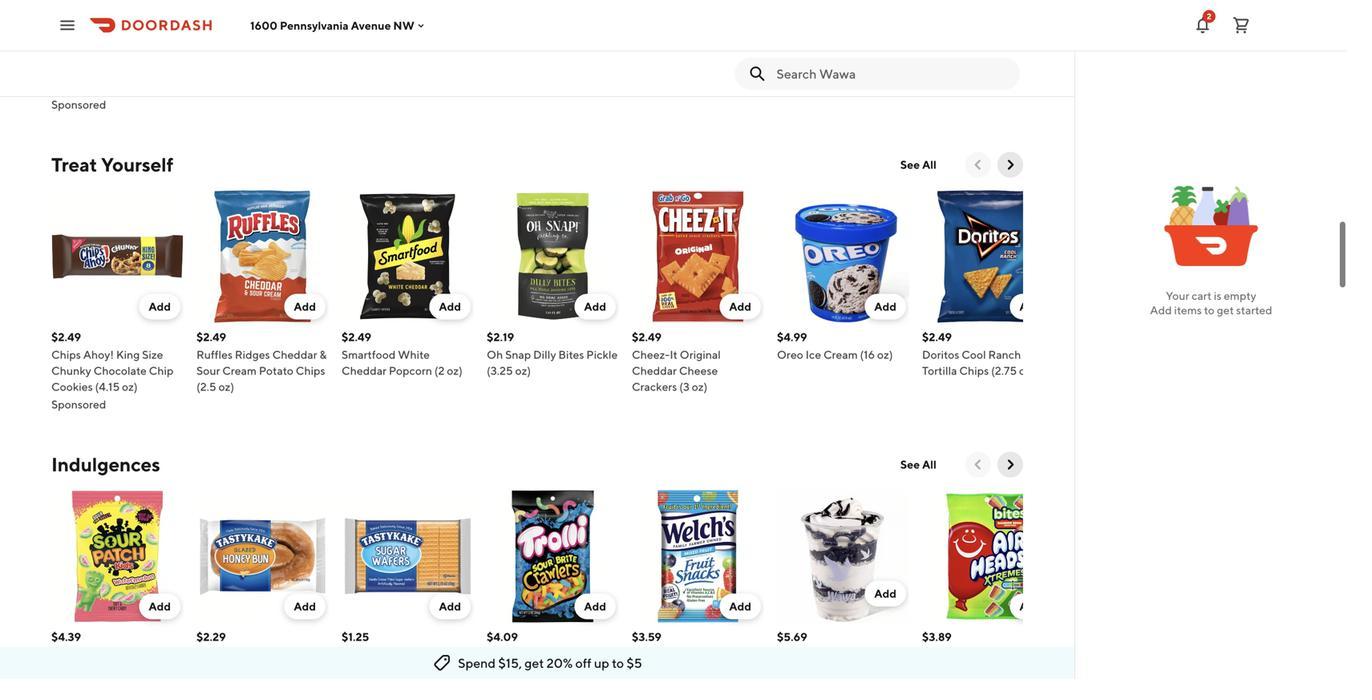 Task type: locate. For each thing, give the bounding box(es) containing it.
1 vertical spatial sour
[[514, 648, 538, 661]]

oz) inside sprite lemon-lime soda bottle (20 oz)
[[541, 64, 557, 77]]

cream inside $2.49 ruffles ridges cheddar & sour cream potato chips (2.5 oz)
[[222, 364, 257, 377]]

oz) right '(12'
[[68, 80, 84, 93]]

0 horizontal spatial chips
[[51, 348, 81, 361]]

potato
[[259, 364, 293, 377]]

chips inside $2.49 chips ahoy! king size chunky chocolate chip cookies (4.15 oz) sponsored
[[51, 348, 81, 361]]

oz)
[[306, 64, 322, 77], [541, 64, 557, 77], [683, 64, 699, 77], [832, 64, 847, 77], [68, 80, 84, 93], [877, 348, 893, 361], [447, 364, 463, 377], [515, 364, 531, 377], [1019, 364, 1035, 377], [122, 380, 138, 393], [219, 380, 234, 393], [692, 380, 708, 393], [583, 664, 598, 677]]

5 $2.49 from the left
[[922, 330, 952, 344]]

0 vertical spatial see all
[[900, 158, 937, 171]]

$2.49 inside $2.49 cheez-it original cheddar cheese crackers (3 oz)
[[632, 330, 662, 344]]

tastykake glazed honey bun (5 oz) image
[[196, 490, 329, 623]]

wawa inside $1.59 wawa lemonade strawberry bottle (16 oz)
[[196, 48, 228, 61]]

cream
[[824, 348, 858, 361], [222, 364, 257, 377]]

(20 for lemon-
[[521, 64, 539, 77]]

gluten
[[675, 648, 710, 661]]

doritos cool ranch tortilla chips (2.75 oz) image
[[922, 190, 1055, 323]]

0 vertical spatial cream
[[824, 348, 858, 361]]

100% left apple
[[666, 48, 695, 61]]

$2.49 inside "$2.49 doritos cool ranch tortilla chips (2.75 oz)"
[[922, 330, 952, 344]]

strawberry
[[196, 64, 252, 77]]

drink down sparkling
[[150, 64, 177, 77]]

0 items, open order cart image
[[1232, 16, 1251, 35]]

kiwi
[[51, 64, 73, 77]]

ruffles ridges cheddar & sour cream potato chips (2.5 oz) image
[[196, 190, 329, 323]]

chips ahoy! king size chunky chocolate chip cookies (4.15 oz) image
[[51, 190, 184, 323]]

see all left previous button of carousel image at the right top of the page
[[900, 158, 937, 171]]

$2.49 up ruffles
[[196, 330, 226, 344]]

see all link left previous button of carousel image at the right top of the page
[[891, 152, 946, 178]]

0 horizontal spatial sour
[[196, 364, 220, 377]]

$2.49 smartfood white cheddar popcorn (2 oz)
[[342, 330, 463, 377]]

wawa 100% apple juice bottle (16 oz)
[[632, 48, 758, 77]]

wawa down $1.59
[[196, 48, 228, 61]]

100% left orange
[[956, 48, 985, 61]]

open menu image
[[58, 16, 77, 35]]

treat
[[51, 153, 97, 176]]

oz) inside "$2.49 doritos cool ranch tortilla chips (2.75 oz)"
[[1019, 364, 1035, 377]]

1 vertical spatial sponsored
[[51, 398, 106, 411]]

$2.49
[[51, 330, 81, 344], [196, 330, 226, 344], [342, 330, 371, 344], [632, 330, 662, 344], [922, 330, 952, 344]]

to for up
[[612, 656, 624, 671]]

oz) right (2.5
[[219, 380, 234, 393]]

1 vertical spatial cream
[[222, 364, 257, 377]]

oz) down chocolate
[[122, 380, 138, 393]]

1 vertical spatial all
[[922, 458, 937, 471]]

100% inside wawa 100% orange juice bottle (1 qt)
[[956, 48, 985, 61]]

$2.49 inside $2.49 ruffles ridges cheddar & sour cream potato chips (2.5 oz)
[[196, 330, 226, 344]]

0 vertical spatial sour
[[196, 364, 220, 377]]

3 bottle from the left
[[487, 64, 519, 77]]

sour inside $4.09 trolli sour bite crawlers gummi candy (7.2 oz)
[[514, 648, 538, 661]]

oz) inside $2.49 ruffles ridges cheddar & sour cream potato chips (2.5 oz)
[[219, 380, 234, 393]]

cookies
[[51, 380, 93, 393]]

oreo ice cream (16 oz) image
[[777, 190, 909, 323]]

$3.59
[[632, 630, 662, 644]]

0 vertical spatial get
[[1217, 304, 1234, 317]]

ale
[[877, 48, 894, 61]]

add for sour patch kids watermelon soft & chewy candies (8 oz) image at the bottom left of page
[[149, 600, 171, 613]]

tea
[[438, 48, 456, 61]]

next button of carousel image
[[1002, 157, 1018, 173]]

all left previous button of carousel icon at the right of the page
[[922, 458, 937, 471]]

0 vertical spatial to
[[1204, 304, 1215, 317]]

all left previous button of carousel image at the right top of the page
[[922, 158, 937, 171]]

$3.19 celsius live fit sparkling kiwi guava energy drink (12 oz) sponsored
[[51, 30, 178, 111]]

ahoy!
[[83, 348, 114, 361]]

bites
[[558, 348, 584, 361]]

1 drink from the left
[[150, 64, 177, 77]]

1 sponsored from the top
[[51, 98, 106, 111]]

bottle inside canada dry ginger ale bottle (20 oz)
[[777, 64, 809, 77]]

$15,
[[498, 656, 522, 671]]

next button of carousel image
[[1002, 457, 1018, 473]]

2 horizontal spatial cheddar
[[632, 364, 677, 377]]

2 see from the top
[[900, 458, 920, 471]]

juice
[[730, 48, 758, 61], [922, 64, 949, 77]]

$2.49 up smartfood
[[342, 330, 371, 344]]

oz) down the dry
[[832, 64, 847, 77]]

$1.59 wawa lemonade strawberry bottle (16 oz)
[[196, 30, 322, 77]]

(20 inside sprite lemon-lime soda bottle (20 oz)
[[521, 64, 539, 77]]

cheddar down smartfood
[[342, 364, 387, 377]]

sour up the candy
[[514, 648, 538, 661]]

0 vertical spatial all
[[922, 158, 937, 171]]

sponsored for (4.15
[[51, 398, 106, 411]]

bottle for canada dry ginger ale bottle (20 oz)
[[777, 64, 809, 77]]

see left previous button of carousel icon at the right of the page
[[900, 458, 920, 471]]

sour patch kids watermelon soft & chewy candies (8 oz) image
[[51, 490, 184, 623]]

crackers
[[632, 380, 677, 393]]

3 wawa from the left
[[632, 48, 664, 61]]

1 vertical spatial juice
[[922, 64, 949, 77]]

1 bottle from the left
[[255, 64, 287, 77]]

wawa right soda
[[632, 48, 664, 61]]

see all link for treat yourself
[[891, 152, 946, 178]]

2 sponsored from the top
[[51, 398, 106, 411]]

see all left previous button of carousel icon at the right of the page
[[900, 458, 937, 471]]

1 100% from the left
[[666, 48, 695, 61]]

0 vertical spatial juice
[[730, 48, 758, 61]]

0 horizontal spatial drink
[[150, 64, 177, 77]]

add button
[[139, 294, 180, 320], [139, 294, 180, 320], [284, 294, 326, 320], [284, 294, 326, 320], [429, 294, 471, 320], [429, 294, 471, 320], [575, 294, 616, 320], [575, 294, 616, 320], [720, 294, 761, 320], [720, 294, 761, 320], [865, 294, 906, 320], [865, 294, 906, 320], [1010, 294, 1051, 320], [1010, 294, 1051, 320], [865, 581, 906, 607], [865, 581, 906, 607], [139, 594, 180, 620], [139, 594, 180, 620], [284, 594, 326, 620], [284, 594, 326, 620], [429, 594, 471, 620], [429, 594, 471, 620], [575, 594, 616, 620], [575, 594, 616, 620], [720, 594, 761, 620], [720, 594, 761, 620], [1010, 594, 1051, 620], [1010, 594, 1051, 620]]

$2.49 inside $2.49 chips ahoy! king size chunky chocolate chip cookies (4.15 oz) sponsored
[[51, 330, 81, 344]]

all
[[922, 158, 937, 171], [922, 458, 937, 471]]

wawa inside the $2.89 wawa iced lemon tea drink bottle (1/2 gal)
[[342, 48, 374, 61]]

1 horizontal spatial sour
[[514, 648, 538, 661]]

get
[[1217, 304, 1234, 317], [525, 656, 544, 671]]

2 wawa from the left
[[342, 48, 374, 61]]

$5.69
[[777, 630, 807, 644]]

see all link left previous button of carousel icon at the right of the page
[[891, 452, 946, 478]]

bottle for wawa 100% apple juice bottle (16 oz)
[[632, 64, 664, 77]]

4 $2.49 from the left
[[632, 330, 662, 344]]

2 horizontal spatial (16
[[860, 348, 875, 361]]

1 see all link from the top
[[891, 152, 946, 178]]

ridges
[[235, 348, 270, 361]]

(20 down the dry
[[811, 64, 829, 77]]

guava
[[76, 64, 109, 77]]

welch's
[[632, 648, 673, 661]]

cheddar
[[272, 348, 317, 361], [342, 364, 387, 377], [632, 364, 677, 377]]

1 horizontal spatial cheddar
[[342, 364, 387, 377]]

oz) inside $1.59 wawa lemonade strawberry bottle (16 oz)
[[306, 64, 322, 77]]

2 see all link from the top
[[891, 452, 946, 478]]

0 vertical spatial see all link
[[891, 152, 946, 178]]

cheddar inside $2.49 smartfood white cheddar popcorn (2 oz)
[[342, 364, 387, 377]]

to inside your cart is empty add items to get started
[[1204, 304, 1215, 317]]

2 drink from the left
[[342, 64, 369, 77]]

1 horizontal spatial get
[[1217, 304, 1234, 317]]

chocolate cookies & cream parfait image
[[777, 490, 909, 623]]

cheddar up 'crackers'
[[632, 364, 677, 377]]

oz) down apple
[[683, 64, 699, 77]]

sponsored inside the "$3.19 celsius live fit sparkling kiwi guava energy drink (12 oz) sponsored"
[[51, 98, 106, 111]]

1 vertical spatial see
[[900, 458, 920, 471]]

juice inside wawa 100% apple juice bottle (16 oz)
[[730, 48, 758, 61]]

1 horizontal spatial to
[[1204, 304, 1215, 317]]

bottle
[[255, 64, 287, 77], [372, 64, 404, 77], [487, 64, 519, 77], [632, 64, 664, 77], [777, 64, 809, 77], [952, 64, 984, 77]]

canada
[[777, 48, 817, 61]]

add for chocolate cookies & cream parfait image on the bottom right of the page
[[874, 587, 897, 600]]

(16 inside $1.59 wawa lemonade strawberry bottle (16 oz)
[[289, 64, 304, 77]]

$2.49 up cheez-
[[632, 330, 662, 344]]

$2.49 up doritos
[[922, 330, 952, 344]]

2 100% from the left
[[956, 48, 985, 61]]

$4.99 oreo ice cream (16 oz)
[[777, 330, 893, 361]]

2 horizontal spatial chips
[[959, 364, 989, 377]]

0 horizontal spatial cheddar
[[272, 348, 317, 361]]

cheez-
[[632, 348, 670, 361]]

1 horizontal spatial chips
[[296, 364, 325, 377]]

1 horizontal spatial juice
[[922, 64, 949, 77]]

1 see all from the top
[[900, 158, 937, 171]]

to
[[1204, 304, 1215, 317], [612, 656, 624, 671]]

1600 pennsylvania avenue nw button
[[250, 19, 427, 32]]

$2.49 up chunky
[[51, 330, 81, 344]]

1 wawa from the left
[[196, 48, 228, 61]]

oz) inside $2.49 chips ahoy! king size chunky chocolate chip cookies (4.15 oz) sponsored
[[122, 380, 138, 393]]

oz) right the (3
[[692, 380, 708, 393]]

gal)
[[428, 64, 447, 77]]

cool
[[962, 348, 986, 361]]

juice for wawa 100% apple juice bottle (16 oz)
[[730, 48, 758, 61]]

1 see from the top
[[900, 158, 920, 171]]

add for the tastykake vanilla creme filled sugar wafers (2.75 oz) image
[[439, 600, 461, 613]]

oh
[[487, 348, 503, 361]]

trolli
[[487, 648, 512, 661]]

2 see all from the top
[[900, 458, 937, 471]]

tortilla
[[922, 364, 957, 377]]

1 horizontal spatial cream
[[824, 348, 858, 361]]

sponsored down cookies
[[51, 398, 106, 411]]

to right up
[[612, 656, 624, 671]]

(7.2
[[563, 664, 580, 677]]

get right $15,
[[525, 656, 544, 671]]

4 bottle from the left
[[632, 64, 664, 77]]

cream down ridges
[[222, 364, 257, 377]]

1 all from the top
[[922, 158, 937, 171]]

sponsored for (12
[[51, 98, 106, 111]]

drink down $2.89
[[342, 64, 369, 77]]

0 horizontal spatial juice
[[730, 48, 758, 61]]

bottle inside sprite lemon-lime soda bottle (20 oz)
[[487, 64, 519, 77]]

2 all from the top
[[922, 458, 937, 471]]

add inside your cart is empty add items to get started
[[1150, 304, 1172, 317]]

&
[[320, 348, 327, 361]]

bottle for sprite lemon-lime soda bottle (20 oz)
[[487, 64, 519, 77]]

1 $2.49 from the left
[[51, 330, 81, 344]]

1 vertical spatial to
[[612, 656, 624, 671]]

(20 inside canada dry ginger ale bottle (20 oz)
[[811, 64, 829, 77]]

sour up (2.5
[[196, 364, 220, 377]]

trolli sour bite crawlers gummi candy (7.2 oz) image
[[487, 490, 619, 623]]

up
[[594, 656, 609, 671]]

1 vertical spatial see all
[[900, 458, 937, 471]]

indulgences link
[[51, 452, 160, 478]]

lemon-
[[519, 48, 560, 61]]

0 horizontal spatial to
[[612, 656, 624, 671]]

2 bottle from the left
[[372, 64, 404, 77]]

add for airheads xtremes rainbow berry candy bites (6 oz) image
[[1020, 600, 1042, 613]]

sponsored down '(12'
[[51, 98, 106, 111]]

oz) right (2.75 at the right bottom of the page
[[1019, 364, 1035, 377]]

100% inside wawa 100% apple juice bottle (16 oz)
[[666, 48, 695, 61]]

sponsored inside $2.49 chips ahoy! king size chunky chocolate chip cookies (4.15 oz) sponsored
[[51, 398, 106, 411]]

cheddar up potato
[[272, 348, 317, 361]]

chips up chunky
[[51, 348, 81, 361]]

drink inside the "$3.19 celsius live fit sparkling kiwi guava energy drink (12 oz) sponsored"
[[150, 64, 177, 77]]

wawa inside wawa 100% apple juice bottle (16 oz)
[[632, 48, 664, 61]]

oz) inside $2.49 smartfood white cheddar popcorn (2 oz)
[[447, 364, 463, 377]]

3 $2.49 from the left
[[342, 330, 371, 344]]

cheez-it original cheddar cheese crackers (3 oz) image
[[632, 190, 764, 323]]

1 horizontal spatial (20
[[811, 64, 829, 77]]

$2.19 oh snap dilly bites pickle (3.25 oz)
[[487, 330, 618, 377]]

see all for treat yourself
[[900, 158, 937, 171]]

0 horizontal spatial (20
[[521, 64, 539, 77]]

nw
[[393, 19, 414, 32]]

(12
[[51, 80, 66, 93]]

4 wawa from the left
[[922, 48, 954, 61]]

wawa up search wawa search field
[[922, 48, 954, 61]]

$2.89 wawa iced lemon tea drink bottle (1/2 gal)
[[342, 30, 456, 77]]

see all link for indulgences
[[891, 452, 946, 478]]

5 bottle from the left
[[777, 64, 809, 77]]

(16
[[289, 64, 304, 77], [666, 64, 681, 77], [860, 348, 875, 361]]

cheddar inside $2.49 ruffles ridges cheddar & sour cream potato chips (2.5 oz)
[[272, 348, 317, 361]]

(16 inside wawa 100% apple juice bottle (16 oz)
[[666, 64, 681, 77]]

chips down cool on the bottom right
[[959, 364, 989, 377]]

your
[[1166, 289, 1190, 302]]

juice left the (1
[[922, 64, 949, 77]]

oz) down snap
[[515, 364, 531, 377]]

get inside your cart is empty add items to get started
[[1217, 304, 1234, 317]]

(4.15
[[95, 380, 120, 393]]

chips
[[51, 348, 81, 361], [296, 364, 325, 377], [959, 364, 989, 377]]

oz) down lemon-
[[541, 64, 557, 77]]

bottle inside $1.59 wawa lemonade strawberry bottle (16 oz)
[[255, 64, 287, 77]]

$2.19
[[487, 330, 514, 344]]

0 horizontal spatial cream
[[222, 364, 257, 377]]

1 horizontal spatial drink
[[342, 64, 369, 77]]

sugar
[[373, 664, 402, 677]]

bottle inside wawa 100% apple juice bottle (16 oz)
[[632, 64, 664, 77]]

see left previous button of carousel image at the right top of the page
[[900, 158, 920, 171]]

oz) down pennsylvania
[[306, 64, 322, 77]]

fruit
[[666, 664, 691, 677]]

add for "chips ahoy! king size chunky chocolate chip cookies (4.15 oz)" image
[[149, 300, 171, 313]]

bottle for $1.59 wawa lemonade strawberry bottle (16 oz)
[[255, 64, 287, 77]]

1 vertical spatial see all link
[[891, 452, 946, 478]]

2 $2.49 from the left
[[196, 330, 226, 344]]

bottle inside wawa 100% orange juice bottle (1 qt)
[[952, 64, 984, 77]]

1 horizontal spatial (16
[[666, 64, 681, 77]]

oz) left doritos
[[877, 348, 893, 361]]

chips inside "$2.49 doritos cool ranch tortilla chips (2.75 oz)"
[[959, 364, 989, 377]]

1 horizontal spatial 100%
[[956, 48, 985, 61]]

$3.59 welch's gluten free mixed fruit snack
[[632, 630, 736, 679]]

oz) down crawlers
[[583, 664, 598, 677]]

oz) inside wawa 100% apple juice bottle (16 oz)
[[683, 64, 699, 77]]

0 vertical spatial sponsored
[[51, 98, 106, 111]]

oz) inside the $2.19 oh snap dilly bites pickle (3.25 oz)
[[515, 364, 531, 377]]

free
[[712, 648, 736, 661]]

Search Wawa search field
[[777, 65, 1007, 83]]

treat yourself link
[[51, 152, 173, 178]]

vanilla
[[395, 648, 429, 661]]

$2.49 inside $2.49 smartfood white cheddar popcorn (2 oz)
[[342, 330, 371, 344]]

0 horizontal spatial (16
[[289, 64, 304, 77]]

lemon
[[401, 48, 436, 61]]

(3
[[679, 380, 690, 393]]

sprite
[[487, 48, 517, 61]]

notification bell image
[[1193, 16, 1213, 35]]

6 bottle from the left
[[952, 64, 984, 77]]

all for indulgences
[[922, 458, 937, 471]]

$2.49 for $2.49 ruffles ridges cheddar & sour cream potato chips (2.5 oz)
[[196, 330, 226, 344]]

0 vertical spatial see
[[900, 158, 920, 171]]

see all for indulgences
[[900, 458, 937, 471]]

wawa down $2.89
[[342, 48, 374, 61]]

1 (20 from the left
[[521, 64, 539, 77]]

drink
[[150, 64, 177, 77], [342, 64, 369, 77]]

iced
[[376, 48, 398, 61]]

oz) right (2
[[447, 364, 463, 377]]

get down is at the top of the page
[[1217, 304, 1234, 317]]

juice right apple
[[730, 48, 758, 61]]

see all
[[900, 158, 937, 171], [900, 458, 937, 471]]

to down cart
[[1204, 304, 1215, 317]]

see
[[900, 158, 920, 171], [900, 458, 920, 471]]

cream right ice
[[824, 348, 858, 361]]

bottle inside the $2.89 wawa iced lemon tea drink bottle (1/2 gal)
[[372, 64, 404, 77]]

juice inside wawa 100% orange juice bottle (1 qt)
[[922, 64, 949, 77]]

chips down &
[[296, 364, 325, 377]]

1 vertical spatial get
[[525, 656, 544, 671]]

add
[[149, 300, 171, 313], [294, 300, 316, 313], [439, 300, 461, 313], [584, 300, 606, 313], [729, 300, 751, 313], [874, 300, 897, 313], [1020, 300, 1042, 313], [1150, 304, 1172, 317], [874, 587, 897, 600], [149, 600, 171, 613], [294, 600, 316, 613], [439, 600, 461, 613], [584, 600, 606, 613], [729, 600, 751, 613], [1020, 600, 1042, 613]]

(20 down lemon-
[[521, 64, 539, 77]]

2 (20 from the left
[[811, 64, 829, 77]]

$5
[[627, 656, 642, 671]]

0 horizontal spatial 100%
[[666, 48, 695, 61]]



Task type: vqa. For each thing, say whether or not it's contained in the screenshot.
the rightmost the Store
no



Task type: describe. For each thing, give the bounding box(es) containing it.
(1/2
[[406, 64, 425, 77]]

(2.75
[[991, 364, 1017, 377]]

$4.99
[[777, 330, 807, 344]]

dry
[[819, 48, 837, 61]]

20%
[[547, 656, 573, 671]]

qt)
[[996, 64, 1011, 77]]

(2
[[434, 364, 445, 377]]

$2.49 ruffles ridges cheddar & sour cream potato chips (2.5 oz)
[[196, 330, 327, 393]]

cheddar for popcorn
[[342, 364, 387, 377]]

1600 pennsylvania avenue nw
[[250, 19, 414, 32]]

cheese
[[679, 364, 718, 377]]

2
[[1207, 12, 1212, 21]]

creme
[[431, 648, 466, 661]]

canada dry ginger ale bottle (20 oz)
[[777, 48, 894, 77]]

tastykake vanilla creme filled sugar wafers (2.75 oz) image
[[342, 490, 474, 623]]

$2.49 for $2.49 doritos cool ranch tortilla chips (2.75 oz)
[[922, 330, 952, 344]]

empty
[[1224, 289, 1257, 302]]

smartfood
[[342, 348, 396, 361]]

oz) inside $2.49 cheez-it original cheddar cheese crackers (3 oz)
[[692, 380, 708, 393]]

$2.29
[[196, 630, 226, 644]]

cream inside '$4.99 oreo ice cream (16 oz)'
[[824, 348, 858, 361]]

$2.49 cheez-it original cheddar cheese crackers (3 oz)
[[632, 330, 721, 393]]

$1.25
[[342, 630, 369, 644]]

$2.49 doritos cool ranch tortilla chips (2.75 oz)
[[922, 330, 1035, 377]]

your cart is empty add items to get started
[[1150, 289, 1273, 317]]

$2.89
[[342, 30, 371, 44]]

(3.25
[[487, 364, 513, 377]]

candy
[[527, 664, 560, 677]]

add for the smartfood white cheddar popcorn (2 oz) image on the top left of the page
[[439, 300, 461, 313]]

yourself
[[101, 153, 173, 176]]

$4.09 trolli sour bite crawlers gummi candy (7.2 oz)
[[487, 630, 608, 677]]

(16 for lemonade
[[289, 64, 304, 77]]

$4.09
[[487, 630, 518, 644]]

add for tastykake glazed honey bun (5 oz) image on the left of the page
[[294, 600, 316, 613]]

soda
[[587, 48, 613, 61]]

filled
[[342, 664, 370, 677]]

ginger
[[839, 48, 874, 61]]

add for doritos cool ranch tortilla chips (2.75 oz) image
[[1020, 300, 1042, 313]]

off
[[575, 656, 592, 671]]

pickle
[[586, 348, 618, 361]]

$4.39
[[51, 630, 81, 644]]

ruffles
[[196, 348, 233, 361]]

ranch
[[988, 348, 1021, 361]]

add for "oh snap dilly bites pickle (3.25 oz)" image
[[584, 300, 606, 313]]

smartfood white cheddar popcorn (2 oz) image
[[342, 190, 474, 323]]

orange
[[988, 48, 1026, 61]]

$2.49 chips ahoy! king size chunky chocolate chip cookies (4.15 oz) sponsored
[[51, 330, 174, 411]]

add for the trolli sour bite crawlers gummi candy (7.2 oz) image
[[584, 600, 606, 613]]

oh snap dilly bites pickle (3.25 oz) image
[[487, 190, 619, 323]]

popcorn
[[389, 364, 432, 377]]

wawa 100% orange juice bottle (1 qt)
[[922, 48, 1026, 77]]

(20 for dry
[[811, 64, 829, 77]]

king
[[116, 348, 140, 361]]

see for treat yourself
[[900, 158, 920, 171]]

(1
[[986, 64, 994, 77]]

lemonade
[[231, 48, 285, 61]]

mixed
[[632, 664, 664, 677]]

started
[[1236, 304, 1273, 317]]

snap
[[505, 348, 531, 361]]

add for 'cheez-it original cheddar cheese crackers (3 oz)' image
[[729, 300, 751, 313]]

0 horizontal spatial get
[[525, 656, 544, 671]]

welch's gluten free mixed fruit snacks gummies (5 oz) image
[[632, 490, 764, 623]]

$2.49 for $2.49 cheez-it original cheddar cheese crackers (3 oz)
[[632, 330, 662, 344]]

oz) inside '$4.99 oreo ice cream (16 oz)'
[[877, 348, 893, 361]]

bite
[[540, 648, 561, 661]]

drink inside the $2.89 wawa iced lemon tea drink bottle (1/2 gal)
[[342, 64, 369, 77]]

oz) inside $4.09 trolli sour bite crawlers gummi candy (7.2 oz)
[[583, 664, 598, 677]]

all for treat yourself
[[922, 158, 937, 171]]

add for ruffles ridges cheddar & sour cream potato chips (2.5 oz) image
[[294, 300, 316, 313]]

$3.19
[[51, 30, 79, 44]]

(2.5
[[196, 380, 216, 393]]

tastykake
[[342, 648, 392, 661]]

crawlers
[[563, 648, 608, 661]]

sprite lemon-lime soda bottle (20 oz)
[[487, 48, 613, 77]]

gummi
[[487, 664, 525, 677]]

spend $15, get 20% off up to $5
[[458, 656, 642, 671]]

$2.49 for $2.49 smartfood white cheddar popcorn (2 oz)
[[342, 330, 371, 344]]

(16 for apple
[[666, 64, 681, 77]]

dilly
[[533, 348, 556, 361]]

100% for (16
[[666, 48, 695, 61]]

cheddar inside $2.49 cheez-it original cheddar cheese crackers (3 oz)
[[632, 364, 677, 377]]

juice for wawa 100% orange juice bottle (1 qt)
[[922, 64, 949, 77]]

sparkling
[[130, 48, 178, 61]]

wafers
[[405, 664, 441, 677]]

fit
[[114, 48, 128, 61]]

avenue
[[351, 19, 391, 32]]

add for welch's gluten free mixed fruit snacks gummies (5 oz) image
[[729, 600, 751, 613]]

white
[[398, 348, 430, 361]]

oreo
[[777, 348, 803, 361]]

$2.49 for $2.49 chips ahoy! king size chunky chocolate chip cookies (4.15 oz) sponsored
[[51, 330, 81, 344]]

chips inside $2.49 ruffles ridges cheddar & sour cream potato chips (2.5 oz)
[[296, 364, 325, 377]]

spend
[[458, 656, 496, 671]]

see for indulgences
[[900, 458, 920, 471]]

chocolate
[[93, 364, 147, 377]]

treat yourself
[[51, 153, 173, 176]]

100% for (1
[[956, 48, 985, 61]]

oz) inside the "$3.19 celsius live fit sparkling kiwi guava energy drink (12 oz) sponsored"
[[68, 80, 84, 93]]

chunky
[[51, 364, 91, 377]]

bottle for wawa 100% orange juice bottle (1 qt)
[[952, 64, 984, 77]]

airheads xtremes rainbow berry candy bites (6 oz) image
[[922, 490, 1055, 623]]

sour inside $2.49 ruffles ridges cheddar & sour cream potato chips (2.5 oz)
[[196, 364, 220, 377]]

(16 inside '$4.99 oreo ice cream (16 oz)'
[[860, 348, 875, 361]]

$3.89
[[922, 630, 952, 644]]

add for oreo ice cream (16 oz) image
[[874, 300, 897, 313]]

cheddar for &
[[272, 348, 317, 361]]

previous button of carousel image
[[970, 457, 986, 473]]

previous button of carousel image
[[970, 157, 986, 173]]

$1.59
[[196, 30, 224, 44]]

to for items
[[1204, 304, 1215, 317]]

celsius
[[51, 48, 88, 61]]

size
[[142, 348, 163, 361]]

oz) inside canada dry ginger ale bottle (20 oz)
[[832, 64, 847, 77]]

wawa inside wawa 100% orange juice bottle (1 qt)
[[922, 48, 954, 61]]

1600
[[250, 19, 278, 32]]

pennsylvania
[[280, 19, 349, 32]]



